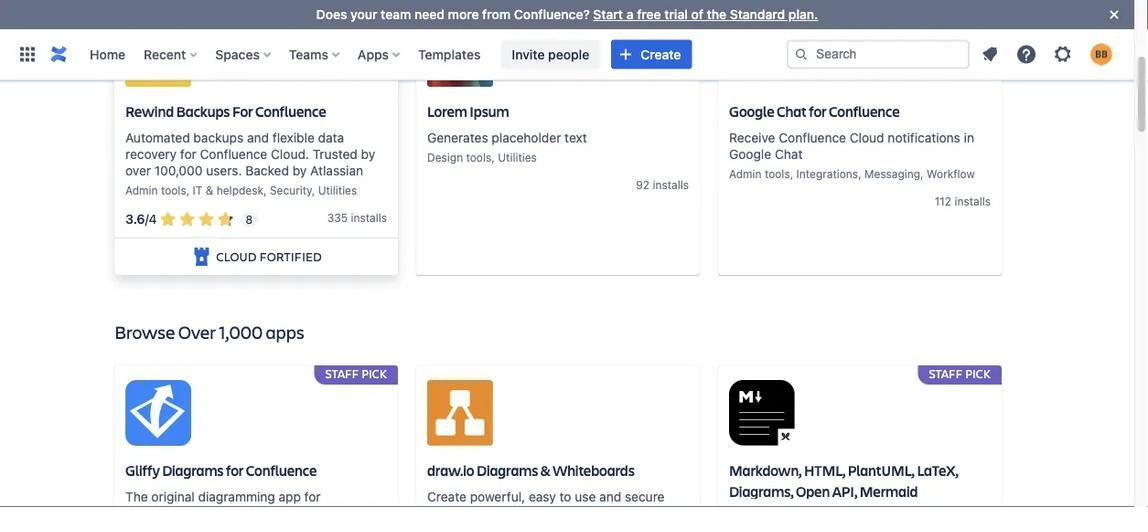 Task type: describe. For each thing, give the bounding box(es) containing it.
trusted
[[313, 147, 358, 162]]

92
[[636, 179, 650, 192]]

the
[[125, 490, 148, 505]]

diagrams
[[427, 506, 482, 508]]

search image
[[794, 47, 809, 62]]

integrations
[[797, 168, 859, 181]]

need
[[415, 7, 445, 22]]

start
[[593, 7, 623, 22]]

over
[[125, 163, 151, 178]]

recent
[[144, 47, 186, 62]]

home link
[[84, 40, 131, 69]]

users.
[[206, 163, 242, 178]]

gliffy diagrams for confluence image
[[125, 381, 191, 446]]

notification icon image
[[979, 43, 1001, 65]]

tools inside generates placeholder text design tools , utilities
[[466, 151, 492, 164]]

for up diagramming
[[226, 462, 244, 481]]

markdown,
[[729, 462, 802, 481]]

lorem ipsum
[[427, 102, 509, 121]]

confluence inside receive confluence cloud notifications in google chat admin tools , integrations , messaging , workflow
[[779, 130, 847, 145]]

users'
[[266, 506, 302, 508]]

settings icon image
[[1053, 43, 1074, 65]]

lorem ipsum image
[[427, 21, 493, 87]]

100,000
[[155, 163, 203, 178]]

2 vertical spatial install
[[351, 212, 381, 225]]

, inside generates placeholder text design tools , utilities
[[492, 151, 495, 164]]

markdown, html, plantuml, latex, diagrams, open api, mermaid link
[[718, 366, 1002, 508]]

335 install s
[[327, 212, 387, 225]]

92 install s
[[636, 179, 689, 192]]

the
[[707, 7, 727, 22]]

18
[[207, 506, 221, 508]]

rewind
[[125, 102, 174, 121]]

install for google chat for confluence
[[955, 195, 985, 208]]

create for create powerful, easy to use and secure diagrams and whiteboards. top rate
[[427, 490, 467, 505]]

does your team need more from confluence? start a free trial of the standard plan.
[[316, 7, 819, 22]]

invite
[[512, 47, 545, 62]]

teams
[[289, 47, 328, 62]]

, left the messaging
[[859, 168, 862, 181]]

markdown, html, plantuml, latex, diagrams, open api, mermaid
[[729, 462, 959, 502]]

banner containing home
[[0, 29, 1135, 81]]

confluence up the flexible at left
[[255, 102, 326, 121]]

google chat for confluence image
[[729, 21, 795, 87]]

receive
[[729, 130, 776, 145]]

utilities inside automated backups and flexible data recovery for confluence cloud. trusted by over 100,000 users. backed by atlassian admin tools , it & helpdesk , security , utilities
[[318, 184, 357, 197]]

top
[[591, 506, 613, 508]]

automated backups and flexible data recovery for confluence cloud. trusted by over 100,000 users. backed by atlassian admin tools , it & helpdesk , security , utilities
[[125, 130, 375, 197]]

1 vertical spatial &
[[541, 462, 551, 481]]

markdown, html, plantuml, latex, diagrams, open api, mermaid image
[[729, 381, 795, 446]]

from
[[482, 7, 511, 22]]

open
[[796, 482, 830, 502]]

powerful,
[[470, 490, 525, 505]]

global element
[[11, 29, 787, 80]]

2 vertical spatial s
[[381, 212, 387, 225]]

create button
[[612, 40, 692, 69]]

close image
[[1104, 4, 1126, 26]]

in
[[964, 130, 975, 145]]

create powerful, easy to use and secure diagrams and whiteboards. top rate
[[427, 490, 665, 508]]

trial
[[665, 7, 688, 22]]

for inside the original diagramming app for confluence – 18 million users' go-to tool fo
[[304, 490, 321, 505]]

apps
[[266, 320, 304, 344]]

api,
[[833, 482, 858, 502]]

staff for latex,
[[929, 366, 963, 382]]

rewind backups for confluence
[[125, 102, 326, 121]]

diagrams for &
[[477, 462, 538, 481]]

generates
[[427, 130, 488, 145]]

start a free trial of the standard plan. link
[[593, 7, 819, 22]]

diagramming
[[198, 490, 275, 505]]

admin inside automated backups and flexible data recovery for confluence cloud. trusted by over 100,000 users. backed by atlassian admin tools , it & helpdesk , security , utilities
[[125, 184, 158, 197]]

it
[[193, 184, 203, 197]]

appswitcher icon image
[[16, 43, 38, 65]]

ipsum
[[470, 102, 509, 121]]

cloud fortified
[[216, 248, 322, 265]]

plantuml,
[[848, 462, 915, 481]]

0 vertical spatial chat
[[777, 102, 807, 121]]

of
[[691, 7, 704, 22]]

free
[[637, 7, 661, 22]]

cloud
[[850, 130, 885, 145]]

people
[[548, 47, 590, 62]]

1,000
[[219, 320, 263, 344]]

helpdesk
[[217, 184, 264, 197]]

lorem
[[427, 102, 468, 121]]

tools inside receive confluence cloud notifications in google chat admin tools , integrations , messaging , workflow
[[765, 168, 790, 181]]

spaces button
[[210, 40, 278, 69]]

pick for confluence
[[362, 366, 387, 382]]

confluence inside the original diagramming app for confluence – 18 million users' go-to tool fo
[[125, 506, 193, 508]]

notifications
[[888, 130, 961, 145]]

recovery
[[125, 147, 177, 162]]

google chat for confluence
[[729, 102, 900, 121]]

, down backed
[[264, 184, 267, 197]]

does
[[316, 7, 347, 22]]

cloud.
[[271, 147, 309, 162]]

335
[[327, 212, 348, 225]]

3.6
[[125, 212, 145, 227]]

team
[[381, 7, 411, 22]]

standard
[[730, 7, 785, 22]]

pick for latex,
[[966, 366, 991, 382]]

for
[[232, 102, 253, 121]]

data
[[318, 130, 344, 145]]



Task type: vqa. For each thing, say whether or not it's contained in the screenshot.
Markdown, HTML, PlantUML, LaTeX, Diagrams, Open API, Mermaid
yes



Task type: locate. For each thing, give the bounding box(es) containing it.
app
[[279, 490, 301, 505]]

confluence inside automated backups and flexible data recovery for confluence cloud. trusted by over 100,000 users. backed by atlassian admin tools , it & helpdesk , security , utilities
[[200, 147, 268, 162]]

apps button
[[352, 40, 407, 69]]

1 horizontal spatial tools
[[466, 151, 492, 164]]

confluence
[[255, 102, 326, 121], [829, 102, 900, 121], [779, 130, 847, 145], [200, 147, 268, 162], [246, 462, 317, 481], [125, 506, 193, 508]]

backed
[[246, 163, 289, 178]]

more
[[448, 7, 479, 22]]

whiteboards.
[[511, 506, 587, 508]]

invite people
[[512, 47, 590, 62]]

over
[[178, 320, 216, 344]]

backups
[[194, 130, 244, 145]]

0 horizontal spatial staff
[[325, 366, 359, 382]]

for
[[809, 102, 827, 121], [180, 147, 197, 162], [226, 462, 244, 481], [304, 490, 321, 505]]

diagrams for for
[[162, 462, 224, 481]]

, down placeholder
[[492, 151, 495, 164]]

1 google from the top
[[729, 102, 775, 121]]

1 horizontal spatial and
[[485, 506, 508, 508]]

cloud
[[216, 248, 257, 265]]

receive confluence cloud notifications in google chat admin tools , integrations , messaging , workflow
[[729, 130, 975, 181]]

for up go- at the left of the page
[[304, 490, 321, 505]]

0 vertical spatial &
[[206, 184, 214, 197]]

0 vertical spatial install
[[653, 179, 683, 192]]

s right 112
[[985, 195, 991, 208]]

1 pick from the left
[[362, 366, 387, 382]]

and inside automated backups and flexible data recovery for confluence cloud. trusted by over 100,000 users. backed by atlassian admin tools , it & helpdesk , security , utilities
[[247, 130, 269, 145]]

8
[[246, 213, 253, 226]]

security
[[270, 184, 312, 197]]

and up top
[[600, 490, 622, 505]]

flexible
[[273, 130, 315, 145]]

chat
[[777, 102, 807, 121], [775, 147, 803, 162]]

utilities
[[498, 151, 537, 164], [318, 184, 357, 197]]

0 vertical spatial s
[[683, 179, 689, 192]]

rewind backups for confluence image
[[125, 21, 191, 87]]

browse
[[114, 320, 175, 344]]

0 vertical spatial by
[[361, 147, 375, 162]]

to up whiteboards.
[[560, 490, 572, 505]]

&
[[206, 184, 214, 197], [541, 462, 551, 481]]

tools inside automated backups and flexible data recovery for confluence cloud. trusted by over 100,000 users. backed by atlassian admin tools , it & helpdesk , security , utilities
[[161, 184, 186, 197]]

google down receive
[[729, 147, 772, 162]]

1 horizontal spatial by
[[361, 147, 375, 162]]

pick
[[362, 366, 387, 382], [966, 366, 991, 382]]

0 vertical spatial tools
[[466, 151, 492, 164]]

create inside popup button
[[641, 47, 681, 62]]

apps
[[358, 47, 389, 62]]

create up diagrams at the left bottom
[[427, 490, 467, 505]]

placeholder
[[492, 130, 561, 145]]

admin down receive
[[729, 168, 762, 181]]

1 vertical spatial create
[[427, 490, 467, 505]]

112 install s
[[935, 195, 991, 208]]

confluence down google chat for confluence
[[779, 130, 847, 145]]

1 horizontal spatial staff pick
[[929, 366, 991, 382]]

install
[[653, 179, 683, 192], [955, 195, 985, 208], [351, 212, 381, 225]]

1 vertical spatial s
[[985, 195, 991, 208]]

to
[[560, 490, 572, 505], [326, 506, 338, 508]]

confluence up users.
[[200, 147, 268, 162]]

1 horizontal spatial admin
[[729, 168, 762, 181]]

0 horizontal spatial staff pick
[[325, 366, 387, 382]]

1 staff pick from the left
[[325, 366, 387, 382]]

cloud fortified app badge image
[[191, 246, 213, 268]]

1 horizontal spatial &
[[541, 462, 551, 481]]

create
[[641, 47, 681, 62], [427, 490, 467, 505]]

/
[[145, 212, 149, 227]]

Search field
[[787, 40, 970, 69]]

1 horizontal spatial install
[[653, 179, 683, 192]]

staff for confluence
[[325, 366, 359, 382]]

diagrams,
[[729, 482, 794, 502]]

1 vertical spatial admin
[[125, 184, 158, 197]]

0 vertical spatial utilities
[[498, 151, 537, 164]]

2 vertical spatial and
[[485, 506, 508, 508]]

1 horizontal spatial s
[[683, 179, 689, 192]]

confluence up app
[[246, 462, 317, 481]]

go-
[[305, 506, 326, 508]]

and down for
[[247, 130, 269, 145]]

2 vertical spatial tools
[[161, 184, 186, 197]]

1 horizontal spatial to
[[560, 490, 572, 505]]

the original diagramming app for confluence – 18 million users' go-to tool fo
[[125, 490, 384, 508]]

for inside automated backups and flexible data recovery for confluence cloud. trusted by over 100,000 users. backed by atlassian admin tools , it & helpdesk , security , utilities
[[180, 147, 197, 162]]

s for lorem ipsum
[[683, 179, 689, 192]]

install for lorem ipsum
[[653, 179, 683, 192]]

0 horizontal spatial tools
[[161, 184, 186, 197]]

2 pick from the left
[[966, 366, 991, 382]]

, down atlassian
[[312, 184, 315, 197]]

s right 92
[[683, 179, 689, 192]]

0 horizontal spatial s
[[381, 212, 387, 225]]

a
[[627, 7, 634, 22]]

by right trusted
[[361, 147, 375, 162]]

text
[[565, 130, 587, 145]]

1 vertical spatial install
[[955, 195, 985, 208]]

staff pick for gliffy diagrams for confluence
[[325, 366, 387, 382]]

atlassian
[[310, 163, 363, 178]]

0 horizontal spatial create
[[427, 490, 467, 505]]

0 horizontal spatial utilities
[[318, 184, 357, 197]]

help icon image
[[1016, 43, 1038, 65]]

by
[[361, 147, 375, 162], [293, 163, 307, 178]]

confluence down the original
[[125, 506, 193, 508]]

draw.io
[[427, 462, 475, 481]]

2 google from the top
[[729, 147, 772, 162]]

1 vertical spatial by
[[293, 163, 307, 178]]

confluence image
[[48, 43, 70, 65], [48, 43, 70, 65]]

diagrams up the original
[[162, 462, 224, 481]]

1 staff from the left
[[325, 366, 359, 382]]

for up receive confluence cloud notifications in google chat admin tools , integrations , messaging , workflow on the top right
[[809, 102, 827, 121]]

for up 100,000
[[180, 147, 197, 162]]

templates link
[[413, 40, 486, 69]]

recent button
[[138, 40, 204, 69]]

admin inside receive confluence cloud notifications in google chat admin tools , integrations , messaging , workflow
[[729, 168, 762, 181]]

tools down receive
[[765, 168, 790, 181]]

gliffy
[[125, 462, 160, 481]]

use
[[575, 490, 596, 505]]

confluence?
[[514, 7, 590, 22]]

2 horizontal spatial s
[[985, 195, 991, 208]]

2 horizontal spatial install
[[955, 195, 985, 208]]

tools down 100,000
[[161, 184, 186, 197]]

2 staff from the left
[[929, 366, 963, 382]]

0 horizontal spatial and
[[247, 130, 269, 145]]

and down powerful,
[[485, 506, 508, 508]]

utilities inside generates placeholder text design tools , utilities
[[498, 151, 537, 164]]

1 vertical spatial chat
[[775, 147, 803, 162]]

automated
[[125, 130, 190, 145]]

chat down receive
[[775, 147, 803, 162]]

1 horizontal spatial diagrams
[[477, 462, 538, 481]]

banner
[[0, 29, 1135, 81]]

3.6 / 4
[[125, 212, 157, 227]]

workflow
[[927, 168, 975, 181]]

mermaid
[[860, 482, 918, 502]]

0 vertical spatial google
[[729, 102, 775, 121]]

messaging
[[865, 168, 921, 181]]

backups
[[176, 102, 230, 121]]

0 horizontal spatial by
[[293, 163, 307, 178]]

create inside create powerful, easy to use and secure diagrams and whiteboards. top rate
[[427, 490, 467, 505]]

install right 92
[[653, 179, 683, 192]]

chat inside receive confluence cloud notifications in google chat admin tools , integrations , messaging , workflow
[[775, 147, 803, 162]]

112
[[935, 195, 952, 208]]

to inside create powerful, easy to use and secure diagrams and whiteboards. top rate
[[560, 490, 572, 505]]

install right 112
[[955, 195, 985, 208]]

2 diagrams from the left
[[477, 462, 538, 481]]

, left 'integrations'
[[790, 168, 794, 181]]

2 staff pick from the left
[[929, 366, 991, 382]]

, left it
[[186, 184, 190, 197]]

create for create
[[641, 47, 681, 62]]

–
[[196, 506, 204, 508]]

tools down generates
[[466, 151, 492, 164]]

0 vertical spatial to
[[560, 490, 572, 505]]

original
[[151, 490, 195, 505]]

by down cloud.
[[293, 163, 307, 178]]

utilities down placeholder
[[498, 151, 537, 164]]

0 horizontal spatial &
[[206, 184, 214, 197]]

million
[[224, 506, 263, 508]]

easy
[[529, 490, 556, 505]]

0 horizontal spatial pick
[[362, 366, 387, 382]]

google inside receive confluence cloud notifications in google chat admin tools , integrations , messaging , workflow
[[729, 147, 772, 162]]

design
[[427, 151, 463, 164]]

staff pick for markdown, html, plantuml, latex, diagrams, open api, mermaid
[[929, 366, 991, 382]]

& up easy at the bottom
[[541, 462, 551, 481]]

gliffy diagrams for confluence
[[125, 462, 317, 481]]

1 horizontal spatial staff
[[929, 366, 963, 382]]

your profile and preferences image
[[1091, 43, 1113, 65]]

1 vertical spatial to
[[326, 506, 338, 508]]

1 vertical spatial and
[[600, 490, 622, 505]]

0 vertical spatial and
[[247, 130, 269, 145]]

1 horizontal spatial utilities
[[498, 151, 537, 164]]

0 horizontal spatial admin
[[125, 184, 158, 197]]

1 horizontal spatial create
[[641, 47, 681, 62]]

2 horizontal spatial and
[[600, 490, 622, 505]]

admin down over
[[125, 184, 158, 197]]

browse over 1,000 apps
[[114, 320, 304, 344]]

diagrams up powerful,
[[477, 462, 538, 481]]

& inside automated backups and flexible data recovery for confluence cloud. trusted by over 100,000 users. backed by atlassian admin tools , it & helpdesk , security , utilities
[[206, 184, 214, 197]]

, left "workflow"
[[921, 168, 924, 181]]

generates placeholder text design tools , utilities
[[427, 130, 587, 164]]

0 vertical spatial admin
[[729, 168, 762, 181]]

confluence up cloud
[[829, 102, 900, 121]]

google up receive
[[729, 102, 775, 121]]

invite people button
[[501, 40, 601, 69]]

& right it
[[206, 184, 214, 197]]

1 horizontal spatial pick
[[966, 366, 991, 382]]

create down free
[[641, 47, 681, 62]]

0 vertical spatial create
[[641, 47, 681, 62]]

0 horizontal spatial to
[[326, 506, 338, 508]]

4
[[149, 212, 157, 227]]

1 vertical spatial google
[[729, 147, 772, 162]]

admin
[[729, 168, 762, 181], [125, 184, 158, 197]]

fortified
[[260, 248, 322, 265]]

1 diagrams from the left
[[162, 462, 224, 481]]

install right 335
[[351, 212, 381, 225]]

0 horizontal spatial diagrams
[[162, 462, 224, 481]]

utilities down atlassian
[[318, 184, 357, 197]]

to left tool
[[326, 506, 338, 508]]

diagrams
[[162, 462, 224, 481], [477, 462, 538, 481]]

to inside the original diagramming app for confluence – 18 million users' go-to tool fo
[[326, 506, 338, 508]]

1 vertical spatial utilities
[[318, 184, 357, 197]]

chat down "search" icon
[[777, 102, 807, 121]]

s for google chat for confluence
[[985, 195, 991, 208]]

templates
[[418, 47, 481, 62]]

0 horizontal spatial install
[[351, 212, 381, 225]]

s right 335
[[381, 212, 387, 225]]

1 vertical spatial tools
[[765, 168, 790, 181]]

draw.io diagrams & whiteboards image
[[427, 381, 493, 446]]

teams button
[[284, 40, 347, 69]]

s
[[683, 179, 689, 192], [985, 195, 991, 208], [381, 212, 387, 225]]

and
[[247, 130, 269, 145], [600, 490, 622, 505], [485, 506, 508, 508]]

2 horizontal spatial tools
[[765, 168, 790, 181]]



